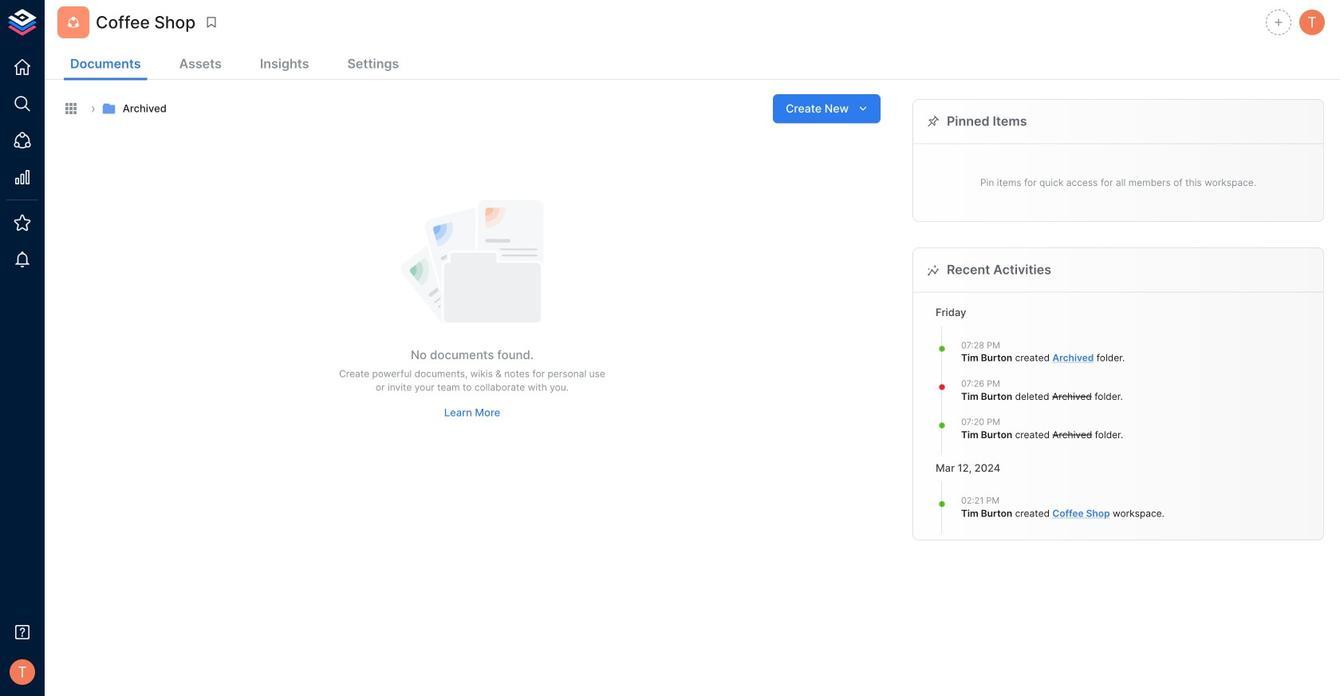 Task type: vqa. For each thing, say whether or not it's contained in the screenshot.
TYPE
no



Task type: locate. For each thing, give the bounding box(es) containing it.
bookmark image
[[204, 15, 219, 30]]



